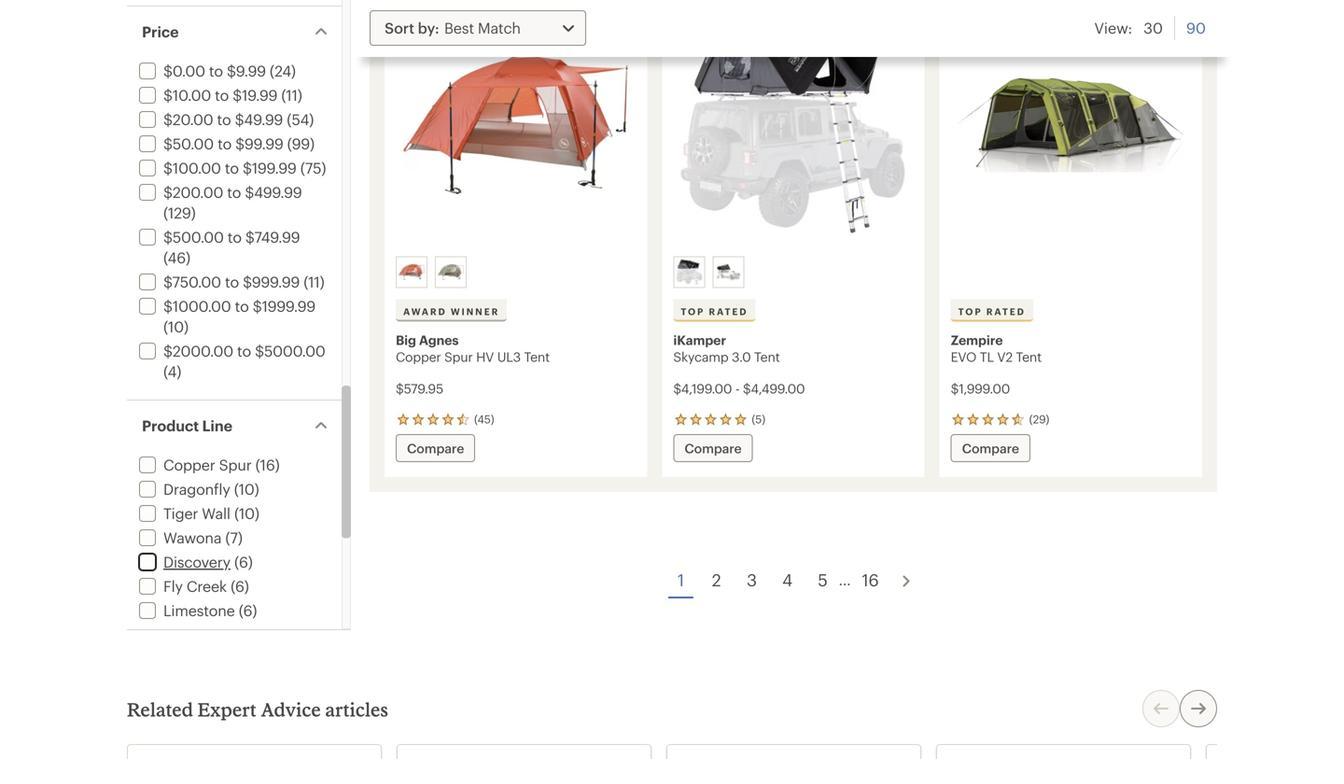 Task type: vqa. For each thing, say whether or not it's contained in the screenshot.


Task type: describe. For each thing, give the bounding box(es) containing it.
ikamper skycamp 3.0 tent 0 image
[[674, 1, 914, 249]]

90 link
[[1187, 16, 1207, 40]]

copper inside 'big agnes copper spur hv ul3 tent'
[[396, 349, 441, 364]]

advice
[[261, 699, 321, 721]]

5 link
[[807, 563, 839, 597]]

limestone link
[[135, 602, 235, 619]]

(7)
[[225, 529, 243, 546]]

fly creek link
[[135, 578, 227, 595]]

ikamper
[[674, 333, 727, 347]]

evo
[[951, 349, 977, 364]]

to up $100.00 to $199.99 link
[[218, 135, 232, 152]]

1 vertical spatial (10)
[[234, 481, 259, 498]]

$10.00
[[163, 86, 211, 104]]

16 link
[[855, 563, 887, 597]]

$2000.00 to $5000.00 link
[[135, 342, 326, 360]]

$500.00 to $749.99 link
[[135, 228, 300, 246]]

2 vertical spatial (10)
[[234, 505, 260, 522]]

discovery link
[[135, 553, 231, 571]]

$49.99
[[235, 111, 283, 128]]

3
[[747, 570, 757, 590]]

related
[[127, 699, 193, 721]]

$749.99
[[246, 228, 300, 246]]

to up '$20.00 to $49.99' 'link'
[[215, 86, 229, 104]]

copper spur (16) dragonfly (10) tiger wall (10) wawona (7) discovery (6) fly creek (6) limestone (6)
[[163, 456, 280, 619]]

(29)
[[1030, 412, 1050, 426]]

2 top rated from the left
[[959, 306, 1026, 317]]

1 vertical spatial (11)
[[304, 273, 325, 290]]

ul3
[[498, 349, 521, 364]]

4
[[783, 570, 793, 590]]

expert
[[198, 699, 257, 721]]

tl
[[980, 349, 995, 364]]

product line
[[142, 417, 233, 434]]

winner
[[451, 306, 500, 317]]

$750.00 to $999.99 link
[[135, 273, 300, 290]]

$500.00
[[163, 228, 224, 246]]

zempire
[[951, 333, 1004, 347]]

(45)
[[474, 412, 495, 426]]

spur inside 'big agnes copper spur hv ul3 tent'
[[445, 349, 473, 364]]

copper spur link
[[135, 456, 252, 474]]

$5000.00
[[255, 342, 326, 360]]

agnes
[[419, 333, 459, 347]]

wall
[[202, 505, 231, 522]]

3.0
[[732, 349, 751, 364]]

(99)
[[287, 135, 315, 152]]

$1000.00
[[163, 297, 231, 315]]

big agnes copper spur hv ul3 tent 0 image
[[396, 1, 636, 249]]

2 rated from the left
[[987, 306, 1026, 317]]

compare for $4,199.00 - $4,499.00
[[685, 441, 742, 456]]

dragonfly
[[163, 481, 230, 498]]

1
[[678, 570, 685, 590]]

30
[[1144, 19, 1164, 36]]

$10.00 to $19.99 link
[[135, 86, 278, 104]]

$199.99
[[243, 159, 297, 177]]

line
[[202, 417, 233, 434]]

price
[[142, 23, 179, 40]]

2
[[712, 570, 721, 590]]

-
[[736, 381, 740, 396]]

to up $200.00 to $499.99 link
[[225, 159, 239, 177]]

to up the $1000.00 to $1999.99 link
[[225, 273, 239, 290]]

discovery
[[163, 553, 231, 571]]

$200.00 to $499.99 link
[[135, 184, 302, 201]]

$50.00
[[163, 135, 214, 152]]

related expert advice articles
[[127, 699, 389, 721]]

group for ikamper skycamp 3.0 tent
[[670, 253, 917, 292]]

$499.99
[[245, 184, 302, 201]]

product
[[142, 417, 199, 434]]

2 link
[[701, 563, 733, 597]]

$2000.00
[[163, 342, 233, 360]]

(129)
[[163, 204, 196, 221]]

ikamper skycamp 3.0 tent
[[674, 333, 780, 364]]

$20.00 to $49.99 link
[[135, 111, 283, 128]]

$99.99
[[236, 135, 284, 152]]



Task type: locate. For each thing, give the bounding box(es) containing it.
1 compare button from the left
[[396, 434, 476, 462]]

spur inside the copper spur (16) dragonfly (10) tiger wall (10) wawona (7) discovery (6) fly creek (6) limestone (6)
[[219, 456, 252, 474]]

0 vertical spatial copper
[[396, 349, 441, 364]]

$4,199.00 - $4,499.00
[[674, 381, 805, 396]]

(10) up (7)
[[234, 505, 260, 522]]

scroll left image
[[1151, 698, 1173, 720]]

product line button
[[127, 401, 342, 451]]

black image
[[677, 259, 703, 285]]

group
[[392, 253, 639, 292], [670, 253, 917, 292]]

top rated up ikamper
[[681, 306, 749, 317]]

zempire evo tl v2 tent
[[951, 333, 1042, 364]]

wawona link
[[135, 529, 222, 546]]

to down $750.00 to $999.99 link
[[235, 297, 249, 315]]

compare button down '(5)'
[[674, 434, 753, 462]]

1 horizontal spatial compare button
[[674, 434, 753, 462]]

award
[[403, 306, 447, 317]]

orange image
[[399, 259, 425, 285]]

scroll right image
[[1188, 698, 1210, 720]]

0 horizontal spatial compare
[[407, 441, 464, 456]]

award winner
[[403, 306, 500, 317]]

1 horizontal spatial rated
[[987, 306, 1026, 317]]

spur left (16)
[[219, 456, 252, 474]]

2 top from the left
[[959, 306, 983, 317]]

$1999.99
[[253, 297, 316, 315]]

compare down $1,999.00
[[963, 441, 1020, 456]]

tiger
[[163, 505, 198, 522]]

tiger wall link
[[135, 505, 231, 522]]

(10) inside $0.00 to $9.99 (24) $10.00 to $19.99 (11) $20.00 to $49.99 (54) $50.00 to $99.99 (99) $100.00 to $199.99 (75) $200.00 to $499.99 (129) $500.00 to $749.99 (46) $750.00 to $999.99 (11) $1000.00 to $1999.99 (10) $2000.00 to $5000.00 (4)
[[163, 318, 189, 335]]

(54)
[[287, 111, 314, 128]]

(10) down $1000.00
[[163, 318, 189, 335]]

$200.00
[[163, 184, 223, 201]]

tent right the 3.0
[[755, 349, 780, 364]]

0 horizontal spatial tent
[[524, 349, 550, 364]]

0 vertical spatial (6)
[[234, 553, 253, 571]]

1 compare from the left
[[407, 441, 464, 456]]

$4,199.00
[[674, 381, 733, 396]]

big agnes copper spur hv ul3 tent
[[396, 333, 550, 364]]

skycamp
[[674, 349, 729, 364]]

dragonfly link
[[135, 481, 230, 498]]

compare
[[407, 441, 464, 456], [685, 441, 742, 456], [963, 441, 1020, 456]]

$20.00
[[163, 111, 213, 128]]

tent
[[524, 349, 550, 364], [755, 349, 780, 364], [1017, 349, 1042, 364]]

rocky black image
[[716, 259, 742, 285]]

$999.99
[[243, 273, 300, 290]]

top rated up zempire
[[959, 306, 1026, 317]]

copper up dragonfly 'link'
[[163, 456, 215, 474]]

1 top rated from the left
[[681, 306, 749, 317]]

tent inside 'big agnes copper spur hv ul3 tent'
[[524, 349, 550, 364]]

1 horizontal spatial compare
[[685, 441, 742, 456]]

2 tent from the left
[[755, 349, 780, 364]]

2 compare from the left
[[685, 441, 742, 456]]

to
[[209, 62, 223, 79], [215, 86, 229, 104], [217, 111, 231, 128], [218, 135, 232, 152], [225, 159, 239, 177], [227, 184, 241, 201], [228, 228, 242, 246], [225, 273, 239, 290], [235, 297, 249, 315], [237, 342, 251, 360]]

zempire evo tl v2 tent 0 image
[[951, 1, 1192, 249]]

1 horizontal spatial top rated
[[959, 306, 1026, 317]]

0 horizontal spatial top rated
[[681, 306, 749, 317]]

v2
[[998, 349, 1013, 364]]

$4,499.00
[[743, 381, 805, 396]]

$0.00
[[163, 62, 205, 79]]

3 tent from the left
[[1017, 349, 1042, 364]]

to up $50.00 to $99.99 link
[[217, 111, 231, 128]]

rated up 'ikamper skycamp 3.0 tent' at the top right
[[709, 306, 749, 317]]

$100.00
[[163, 159, 221, 177]]

(6) down (7)
[[234, 553, 253, 571]]

group for big agnes copper spur hv ul3 tent
[[392, 253, 639, 292]]

1 group from the left
[[392, 253, 639, 292]]

0 vertical spatial spur
[[445, 349, 473, 364]]

compare down $4,199.00
[[685, 441, 742, 456]]

hv
[[476, 349, 494, 364]]

(6) right limestone
[[239, 602, 257, 619]]

$0.00 to $9.99 link
[[135, 62, 266, 79]]

(10) down (16)
[[234, 481, 259, 498]]

copper inside the copper spur (16) dragonfly (10) tiger wall (10) wawona (7) discovery (6) fly creek (6) limestone (6)
[[163, 456, 215, 474]]

top
[[681, 306, 705, 317], [959, 306, 983, 317]]

(4)
[[163, 363, 181, 380]]

to down $100.00 to $199.99 link
[[227, 184, 241, 201]]

(46)
[[163, 249, 191, 266]]

2 horizontal spatial tent
[[1017, 349, 1042, 364]]

1 vertical spatial spur
[[219, 456, 252, 474]]

view:
[[1095, 19, 1133, 36]]

0 horizontal spatial (11)
[[281, 86, 302, 104]]

1 vertical spatial copper
[[163, 456, 215, 474]]

(6) right creek
[[231, 578, 249, 595]]

1 horizontal spatial group
[[670, 253, 917, 292]]

copper down the big
[[396, 349, 441, 364]]

2 compare button from the left
[[674, 434, 753, 462]]

tent inside 'ikamper skycamp 3.0 tent'
[[755, 349, 780, 364]]

0 horizontal spatial copper
[[163, 456, 215, 474]]

rated
[[709, 306, 749, 317], [987, 306, 1026, 317]]

3 link
[[736, 563, 768, 597]]

...
[[839, 571, 851, 588]]

0 horizontal spatial group
[[392, 253, 639, 292]]

(10)
[[163, 318, 189, 335], [234, 481, 259, 498], [234, 505, 260, 522]]

(11) up (54)
[[281, 86, 302, 104]]

1 link
[[665, 563, 697, 597]]

articles
[[325, 699, 389, 721]]

1 tent from the left
[[524, 349, 550, 364]]

1 horizontal spatial spur
[[445, 349, 473, 364]]

compare button for $579.95
[[396, 434, 476, 462]]

0 vertical spatial (11)
[[281, 86, 302, 104]]

3 compare from the left
[[963, 441, 1020, 456]]

2 horizontal spatial compare button
[[951, 434, 1031, 462]]

(24)
[[270, 62, 296, 79]]

1 vertical spatial (6)
[[231, 578, 249, 595]]

price button
[[127, 7, 342, 57]]

to left the $749.99
[[228, 228, 242, 246]]

0 vertical spatial (10)
[[163, 318, 189, 335]]

$579.95
[[396, 381, 444, 396]]

(16)
[[256, 456, 280, 474]]

0 horizontal spatial spur
[[219, 456, 252, 474]]

1 horizontal spatial (11)
[[304, 273, 325, 290]]

olive green image
[[438, 259, 464, 285]]

0 horizontal spatial rated
[[709, 306, 749, 317]]

limestone
[[163, 602, 235, 619]]

compare button down (29)
[[951, 434, 1031, 462]]

2 horizontal spatial compare
[[963, 441, 1020, 456]]

top up zempire
[[959, 306, 983, 317]]

$100.00 to $199.99 link
[[135, 159, 297, 177]]

compare down $579.95
[[407, 441, 464, 456]]

$0.00 to $9.99 (24) $10.00 to $19.99 (11) $20.00 to $49.99 (54) $50.00 to $99.99 (99) $100.00 to $199.99 (75) $200.00 to $499.99 (129) $500.00 to $749.99 (46) $750.00 to $999.99 (11) $1000.00 to $1999.99 (10) $2000.00 to $5000.00 (4)
[[163, 62, 326, 380]]

compare button for $4,199.00 - $4,499.00
[[674, 434, 753, 462]]

wawona
[[163, 529, 222, 546]]

3 compare button from the left
[[951, 434, 1031, 462]]

top up ikamper
[[681, 306, 705, 317]]

1 horizontal spatial copper
[[396, 349, 441, 364]]

rated up zempire evo tl v2 tent
[[987, 306, 1026, 317]]

copper
[[396, 349, 441, 364], [163, 456, 215, 474]]

to right $2000.00 on the left of the page
[[237, 342, 251, 360]]

to up $10.00 to $19.99 link
[[209, 62, 223, 79]]

$19.99
[[233, 86, 278, 104]]

(75)
[[300, 159, 326, 177]]

0 horizontal spatial compare button
[[396, 434, 476, 462]]

(6)
[[234, 553, 253, 571], [231, 578, 249, 595], [239, 602, 257, 619]]

compare button down (45) at the bottom left of page
[[396, 434, 476, 462]]

$1,999.00
[[951, 381, 1011, 396]]

1 horizontal spatial top
[[959, 306, 983, 317]]

90
[[1187, 19, 1207, 36]]

spur down agnes
[[445, 349, 473, 364]]

top rated
[[681, 306, 749, 317], [959, 306, 1026, 317]]

tent inside zempire evo tl v2 tent
[[1017, 349, 1042, 364]]

1 top from the left
[[681, 306, 705, 317]]

$1000.00 to $1999.99 link
[[135, 297, 316, 315]]

compare button
[[396, 434, 476, 462], [674, 434, 753, 462], [951, 434, 1031, 462]]

creek
[[187, 578, 227, 595]]

tent right v2
[[1017, 349, 1042, 364]]

(5)
[[752, 412, 766, 426]]

compare for $579.95
[[407, 441, 464, 456]]

tent right ul3
[[524, 349, 550, 364]]

2 group from the left
[[670, 253, 917, 292]]

$9.99
[[227, 62, 266, 79]]

1 horizontal spatial tent
[[755, 349, 780, 364]]

2 vertical spatial (6)
[[239, 602, 257, 619]]

(11) up $1999.99
[[304, 273, 325, 290]]

0 horizontal spatial top
[[681, 306, 705, 317]]

5
[[818, 570, 828, 590]]

$50.00 to $99.99 link
[[135, 135, 284, 152]]

$750.00
[[163, 273, 221, 290]]

big
[[396, 333, 416, 347]]

1 rated from the left
[[709, 306, 749, 317]]

fly
[[163, 578, 183, 595]]



